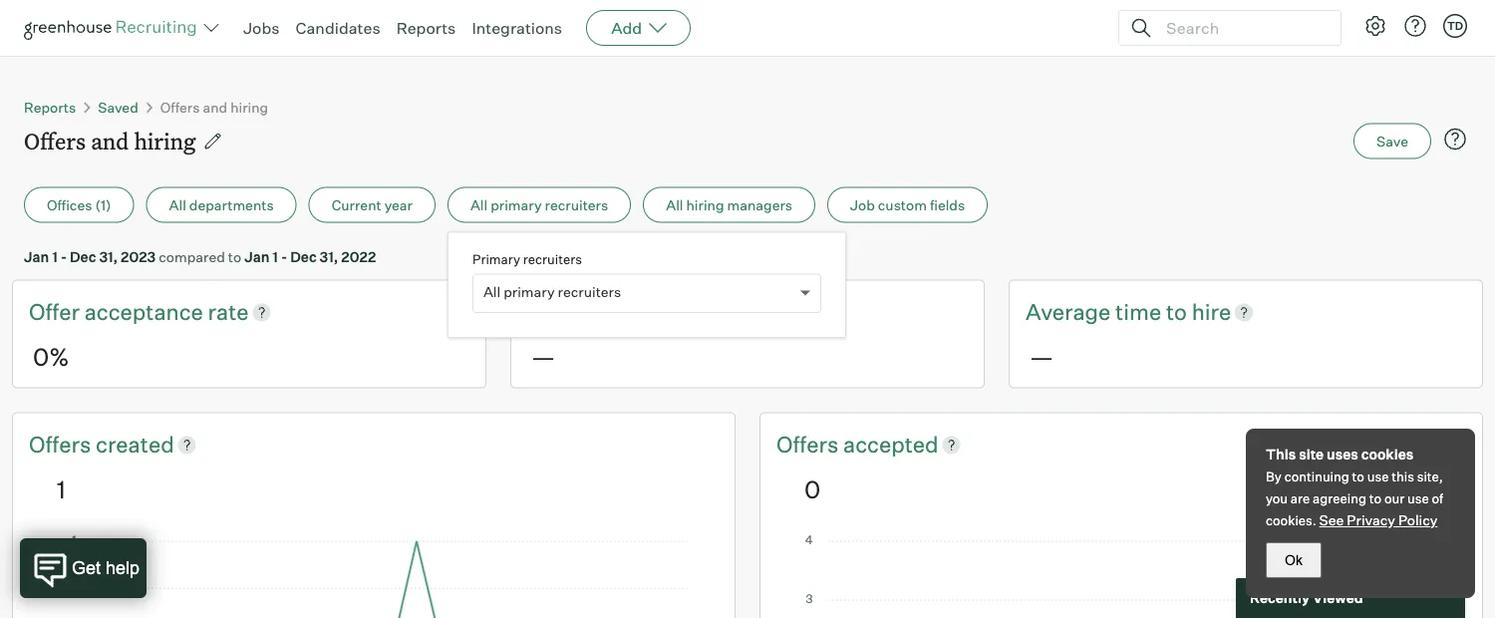 Task type: describe. For each thing, give the bounding box(es) containing it.
you
[[1266, 490, 1288, 506]]

1 vertical spatial recruiters
[[523, 251, 582, 267]]

job
[[850, 196, 875, 213]]

see
[[1319, 511, 1344, 529]]

cookies
[[1361, 446, 1414, 463]]

rate link
[[208, 297, 249, 327]]

offer link
[[29, 297, 84, 327]]

offers link for 0
[[777, 429, 843, 460]]

2023
[[121, 248, 156, 266]]

0%
[[33, 342, 69, 372]]

integrations link
[[472, 18, 562, 38]]

year
[[384, 196, 413, 213]]

primary inside button
[[491, 196, 542, 213]]

acceptance link
[[84, 297, 208, 327]]

to right compared
[[228, 248, 241, 266]]

(1)
[[95, 196, 111, 213]]

greenhouse recruiting image
[[24, 16, 203, 40]]

all departments
[[169, 196, 274, 213]]

Search text field
[[1161, 13, 1323, 42]]

faq image
[[1444, 127, 1467, 151]]

td
[[1447, 19, 1464, 32]]

2 jan from the left
[[244, 248, 270, 266]]

created
[[96, 430, 174, 458]]

ok
[[1285, 552, 1303, 568]]

current year button
[[309, 187, 436, 223]]

all hiring managers button
[[643, 187, 816, 223]]

1 31, from the left
[[99, 248, 118, 266]]

1 jan from the left
[[24, 248, 49, 266]]

offers link for 1
[[29, 429, 96, 460]]

integrations
[[472, 18, 562, 38]]

all primary recruiters inside button
[[470, 196, 608, 213]]

job custom fields button
[[827, 187, 988, 223]]

site
[[1299, 446, 1324, 463]]

0 horizontal spatial reports
[[24, 98, 76, 116]]

all down primary
[[483, 283, 501, 300]]

to link for hire
[[1166, 297, 1192, 327]]

candidates link
[[296, 18, 380, 38]]

2 dec from the left
[[290, 248, 317, 266]]

offers right saved
[[160, 98, 200, 116]]

xychart image for 1
[[57, 535, 691, 618]]

0 vertical spatial offers and hiring
[[160, 98, 268, 116]]

managers
[[727, 196, 793, 213]]

offer acceptance
[[29, 298, 208, 325]]

all primary recruiters button
[[448, 187, 631, 223]]

accepted
[[843, 430, 939, 458]]

this
[[1392, 469, 1415, 485]]

this site uses cookies
[[1266, 446, 1414, 463]]

1 vertical spatial primary
[[504, 283, 555, 300]]

to left hire at the right
[[1166, 298, 1187, 325]]

site,
[[1417, 469, 1443, 485]]

1 dec from the left
[[70, 248, 96, 266]]

2022
[[341, 248, 376, 266]]

ok button
[[1266, 542, 1322, 578]]

— for fill
[[531, 342, 555, 372]]

primary
[[472, 251, 520, 267]]

average link for hire
[[1026, 297, 1116, 327]]

time link for hire
[[1116, 297, 1166, 327]]

all for all primary recruiters button on the top left of page
[[470, 196, 488, 213]]

of
[[1432, 490, 1444, 506]]

created link
[[96, 429, 174, 460]]

agreeing
[[1313, 490, 1367, 506]]

all hiring managers
[[666, 196, 793, 213]]

all for all departments button
[[169, 196, 186, 213]]

our
[[1385, 490, 1405, 506]]

average for hire
[[1026, 298, 1111, 325]]

cookies.
[[1266, 512, 1317, 528]]

accepted link
[[843, 429, 939, 460]]

offices (1) button
[[24, 187, 134, 223]]

jobs link
[[243, 18, 280, 38]]

policy
[[1399, 511, 1438, 529]]

custom
[[878, 196, 927, 213]]

continuing
[[1285, 469, 1350, 485]]

jan 1 - dec 31, 2023 compared to jan 1 - dec 31, 2022
[[24, 248, 376, 266]]

2 31, from the left
[[320, 248, 338, 266]]

to left the our
[[1369, 490, 1382, 506]]

saved
[[98, 98, 138, 116]]

td button
[[1440, 10, 1471, 42]]



Task type: locate. For each thing, give the bounding box(es) containing it.
1 vertical spatial reports
[[24, 98, 76, 116]]

0 horizontal spatial and
[[91, 126, 129, 155]]

and up edit icon
[[203, 98, 227, 116]]

are
[[1291, 490, 1310, 506]]

average link for fill
[[527, 297, 617, 327]]

add
[[611, 18, 642, 38]]

all up primary
[[470, 196, 488, 213]]

time link left hire link
[[1116, 297, 1166, 327]]

use down cookies on the right bottom of page
[[1368, 469, 1389, 485]]

average for fill
[[527, 298, 612, 325]]

primary
[[491, 196, 542, 213], [504, 283, 555, 300]]

1 vertical spatial hiring
[[134, 126, 196, 155]]

0 horizontal spatial —
[[531, 342, 555, 372]]

primary down primary recruiters
[[504, 283, 555, 300]]

1 horizontal spatial -
[[281, 248, 287, 266]]

save button
[[1354, 123, 1432, 159]]

job custom fields
[[850, 196, 965, 213]]

reports link left saved
[[24, 98, 76, 116]]

offers and hiring up edit icon
[[160, 98, 268, 116]]

0 vertical spatial use
[[1368, 469, 1389, 485]]

all left departments
[[169, 196, 186, 213]]

1 time link from the left
[[617, 297, 668, 327]]

2 xychart image from the left
[[805, 535, 1439, 618]]

and
[[203, 98, 227, 116], [91, 126, 129, 155]]

offers up offices
[[24, 126, 86, 155]]

31,
[[99, 248, 118, 266], [320, 248, 338, 266]]

saved link
[[98, 98, 138, 116]]

time link left fill link
[[617, 297, 668, 327]]

1 horizontal spatial average
[[1026, 298, 1111, 325]]

0 horizontal spatial average
[[527, 298, 612, 325]]

1 - from the left
[[61, 248, 67, 266]]

departments
[[189, 196, 274, 213]]

recruiters up primary recruiters
[[545, 196, 608, 213]]

1 horizontal spatial reports
[[396, 18, 456, 38]]

1 to link from the left
[[668, 297, 693, 327]]

0 vertical spatial reports
[[396, 18, 456, 38]]

see privacy policy
[[1319, 511, 1438, 529]]

offices (1)
[[47, 196, 111, 213]]

1 horizontal spatial reports link
[[396, 18, 456, 38]]

1 time from the left
[[617, 298, 663, 325]]

hire link
[[1192, 297, 1231, 327]]

1 vertical spatial use
[[1408, 490, 1429, 506]]

1 horizontal spatial offers link
[[777, 429, 843, 460]]

recruiters inside button
[[545, 196, 608, 213]]

0 vertical spatial and
[[203, 98, 227, 116]]

reports left saved
[[24, 98, 76, 116]]

by
[[1266, 469, 1282, 485]]

offers and hiring link
[[160, 98, 268, 116]]

rate
[[208, 298, 249, 325]]

xychart image
[[57, 535, 691, 618], [805, 535, 1439, 618]]

all
[[169, 196, 186, 213], [470, 196, 488, 213], [666, 196, 683, 213], [483, 283, 501, 300]]

fields
[[930, 196, 965, 213]]

2 vertical spatial hiring
[[686, 196, 724, 213]]

add button
[[586, 10, 691, 46]]

reports
[[396, 18, 456, 38], [24, 98, 76, 116]]

- down offices
[[61, 248, 67, 266]]

1 horizontal spatial 31,
[[320, 248, 338, 266]]

2 time link from the left
[[1116, 297, 1166, 327]]

2 average time to from the left
[[1026, 298, 1192, 325]]

time for fill
[[617, 298, 663, 325]]

0 vertical spatial all primary recruiters
[[470, 196, 608, 213]]

all primary recruiters
[[470, 196, 608, 213], [483, 283, 621, 300]]

recruiters
[[545, 196, 608, 213], [523, 251, 582, 267], [558, 283, 621, 300]]

all left "managers" on the top
[[666, 196, 683, 213]]

td button
[[1444, 14, 1467, 38]]

current
[[332, 196, 381, 213]]

offers link up 0
[[777, 429, 843, 460]]

all for all hiring managers button
[[666, 196, 683, 213]]

1 average from the left
[[527, 298, 612, 325]]

0 horizontal spatial to link
[[668, 297, 693, 327]]

1 vertical spatial offers and hiring
[[24, 126, 196, 155]]

average link
[[527, 297, 617, 327], [1026, 297, 1116, 327]]

0 vertical spatial primary
[[491, 196, 542, 213]]

acceptance
[[84, 298, 203, 325]]

offers and hiring down saved
[[24, 126, 196, 155]]

0 horizontal spatial dec
[[70, 248, 96, 266]]

2 - from the left
[[281, 248, 287, 266]]

recruiters down all primary recruiters button on the top left of page
[[523, 251, 582, 267]]

1 vertical spatial reports link
[[24, 98, 76, 116]]

time for hire
[[1116, 298, 1162, 325]]

offices
[[47, 196, 92, 213]]

0 horizontal spatial reports link
[[24, 98, 76, 116]]

2 — from the left
[[1030, 342, 1054, 372]]

0 horizontal spatial jan
[[24, 248, 49, 266]]

1 horizontal spatial time link
[[1116, 297, 1166, 327]]

time left hire at the right
[[1116, 298, 1162, 325]]

jan up 'offer'
[[24, 248, 49, 266]]

all primary recruiters up primary recruiters
[[470, 196, 608, 213]]

1 horizontal spatial average time to
[[1026, 298, 1192, 325]]

hiring left "managers" on the top
[[686, 196, 724, 213]]

jobs
[[243, 18, 280, 38]]

1 vertical spatial all primary recruiters
[[483, 283, 621, 300]]

1 xychart image from the left
[[57, 535, 691, 618]]

2 horizontal spatial hiring
[[686, 196, 724, 213]]

all departments button
[[146, 187, 297, 223]]

to left fill
[[668, 298, 689, 325]]

xychart image for 0
[[805, 535, 1439, 618]]

jan
[[24, 248, 49, 266], [244, 248, 270, 266]]

0 horizontal spatial use
[[1368, 469, 1389, 485]]

hire
[[1192, 298, 1231, 325]]

time link for fill
[[617, 297, 668, 327]]

recently viewed
[[1250, 589, 1363, 607]]

time left fill
[[617, 298, 663, 325]]

1 vertical spatial and
[[91, 126, 129, 155]]

hiring left edit icon
[[134, 126, 196, 155]]

to link
[[668, 297, 693, 327], [1166, 297, 1192, 327]]

offer
[[29, 298, 80, 325]]

save
[[1377, 132, 1409, 150]]

1
[[52, 248, 58, 266], [273, 248, 278, 266], [57, 474, 66, 504]]

viewed
[[1313, 589, 1363, 607]]

1 horizontal spatial average link
[[1026, 297, 1116, 327]]

0 horizontal spatial offers link
[[29, 429, 96, 460]]

see privacy policy link
[[1319, 511, 1438, 529]]

fill link
[[693, 297, 717, 327]]

uses
[[1327, 446, 1359, 463]]

primary recruiters
[[472, 251, 582, 267]]

and down saved
[[91, 126, 129, 155]]

configure image
[[1364, 14, 1388, 38]]

0 horizontal spatial average time to
[[527, 298, 693, 325]]

1 horizontal spatial dec
[[290, 248, 317, 266]]

to
[[228, 248, 241, 266], [668, 298, 689, 325], [1166, 298, 1187, 325], [1352, 469, 1365, 485], [1369, 490, 1382, 506]]

0 horizontal spatial time link
[[617, 297, 668, 327]]

31, left the 2022
[[320, 248, 338, 266]]

0
[[805, 474, 821, 504]]

1 average link from the left
[[527, 297, 617, 327]]

0 horizontal spatial hiring
[[134, 126, 196, 155]]

compared
[[159, 248, 225, 266]]

0 vertical spatial hiring
[[230, 98, 268, 116]]

offers down 0%
[[29, 430, 96, 458]]

use
[[1368, 469, 1389, 485], [1408, 490, 1429, 506]]

— for hire
[[1030, 342, 1054, 372]]

average
[[527, 298, 612, 325], [1026, 298, 1111, 325]]

offers and hiring
[[160, 98, 268, 116], [24, 126, 196, 155]]

hiring down jobs
[[230, 98, 268, 116]]

2 average from the left
[[1026, 298, 1111, 325]]

0 vertical spatial reports link
[[396, 18, 456, 38]]

offers up 0
[[777, 430, 843, 458]]

to down uses
[[1352, 469, 1365, 485]]

dec
[[70, 248, 96, 266], [290, 248, 317, 266]]

offers
[[160, 98, 200, 116], [24, 126, 86, 155], [29, 430, 96, 458], [777, 430, 843, 458]]

2 average link from the left
[[1026, 297, 1116, 327]]

all primary recruiters down primary recruiters
[[483, 283, 621, 300]]

jan down departments
[[244, 248, 270, 266]]

dec left the 2022
[[290, 248, 317, 266]]

edit image
[[203, 131, 223, 151]]

candidates
[[296, 18, 380, 38]]

dec down the offices (1) button
[[70, 248, 96, 266]]

use left of at right bottom
[[1408, 490, 1429, 506]]

0 horizontal spatial 31,
[[99, 248, 118, 266]]

31, left 2023
[[99, 248, 118, 266]]

recently
[[1250, 589, 1310, 607]]

1 horizontal spatial use
[[1408, 490, 1429, 506]]

2 time from the left
[[1116, 298, 1162, 325]]

1 horizontal spatial —
[[1030, 342, 1054, 372]]

0 horizontal spatial xychart image
[[57, 535, 691, 618]]

1 horizontal spatial and
[[203, 98, 227, 116]]

—
[[531, 342, 555, 372], [1030, 342, 1054, 372]]

time link
[[617, 297, 668, 327], [1116, 297, 1166, 327]]

recruiters down primary recruiters
[[558, 283, 621, 300]]

offers link
[[29, 429, 96, 460], [777, 429, 843, 460]]

1 horizontal spatial xychart image
[[805, 535, 1439, 618]]

primary up primary recruiters
[[491, 196, 542, 213]]

hiring inside button
[[686, 196, 724, 213]]

reports right candidates link
[[396, 18, 456, 38]]

reports link right candidates link
[[396, 18, 456, 38]]

0 horizontal spatial -
[[61, 248, 67, 266]]

2 offers link from the left
[[777, 429, 843, 460]]

1 horizontal spatial to link
[[1166, 297, 1192, 327]]

0 horizontal spatial average link
[[527, 297, 617, 327]]

- left the 2022
[[281, 248, 287, 266]]

2 vertical spatial recruiters
[[558, 283, 621, 300]]

1 average time to from the left
[[527, 298, 693, 325]]

hiring
[[230, 98, 268, 116], [134, 126, 196, 155], [686, 196, 724, 213]]

average time to for fill
[[527, 298, 693, 325]]

by continuing to use this site, you are agreeing to our use of cookies.
[[1266, 469, 1444, 528]]

1 offers link from the left
[[29, 429, 96, 460]]

current year
[[332, 196, 413, 213]]

to link for fill
[[668, 297, 693, 327]]

1 — from the left
[[531, 342, 555, 372]]

0 horizontal spatial time
[[617, 298, 663, 325]]

0 vertical spatial recruiters
[[545, 196, 608, 213]]

-
[[61, 248, 67, 266], [281, 248, 287, 266]]

offers link down 0%
[[29, 429, 96, 460]]

1 horizontal spatial time
[[1116, 298, 1162, 325]]

average time to
[[527, 298, 693, 325], [1026, 298, 1192, 325]]

time
[[617, 298, 663, 325], [1116, 298, 1162, 325]]

average time to for hire
[[1026, 298, 1192, 325]]

fill
[[693, 298, 717, 325]]

this
[[1266, 446, 1296, 463]]

1 horizontal spatial jan
[[244, 248, 270, 266]]

privacy
[[1347, 511, 1396, 529]]

2 to link from the left
[[1166, 297, 1192, 327]]

1 horizontal spatial hiring
[[230, 98, 268, 116]]



Task type: vqa. For each thing, say whether or not it's contained in the screenshot.
leftmost "to" link
yes



